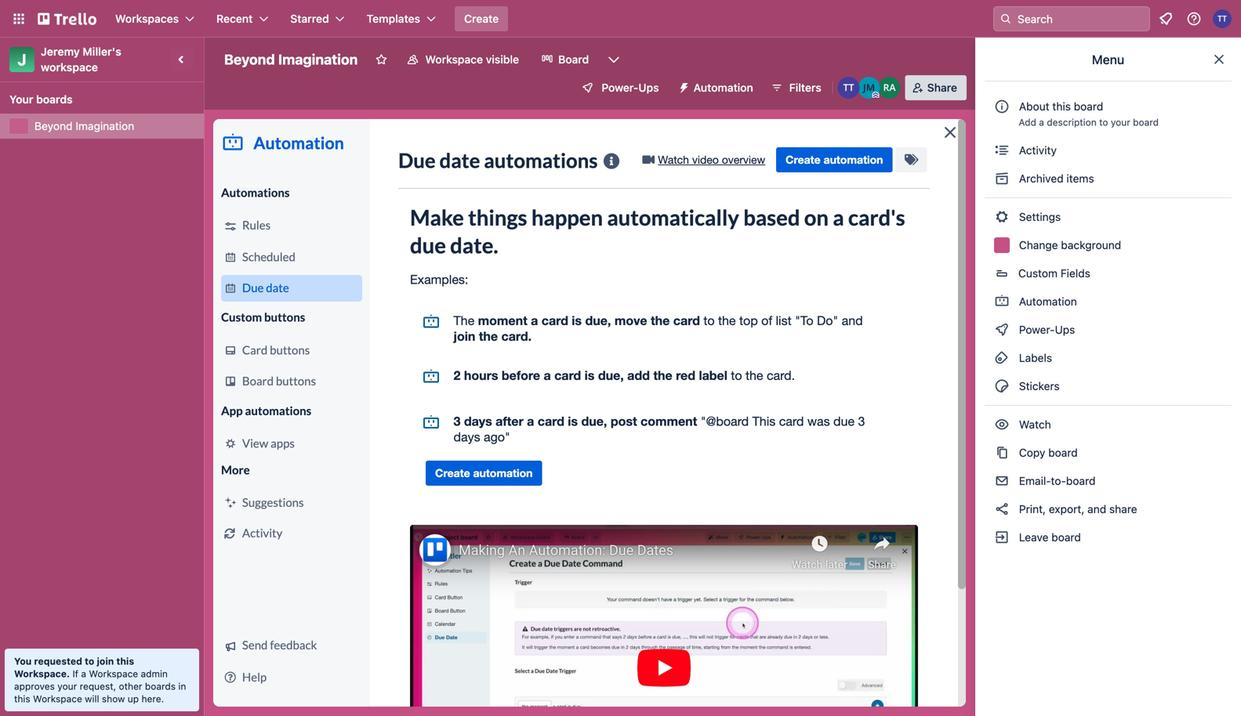 Task type: vqa. For each thing, say whether or not it's contained in the screenshot.
the bottommost add image
no



Task type: locate. For each thing, give the bounding box(es) containing it.
copy
[[1019, 447, 1046, 460]]

automation inside automation link
[[1016, 295, 1077, 308]]

0 horizontal spatial boards
[[36, 93, 73, 106]]

a inside about this board add a description to your board
[[1039, 117, 1045, 128]]

0 vertical spatial power-ups
[[602, 81, 659, 94]]

this down 'approves'
[[14, 694, 30, 705]]

sm image inside leave board 'link'
[[994, 530, 1010, 546]]

0 horizontal spatial automation
[[694, 81, 754, 94]]

sm image for activity
[[994, 143, 1010, 158]]

jeremy miller's workspace
[[41, 45, 124, 74]]

1 horizontal spatial automation
[[1016, 295, 1077, 308]]

if a workspace admin approves your request, other boards in this workspace will show up here.
[[14, 669, 186, 705]]

sm image left 'email-'
[[994, 474, 1010, 489]]

your boards
[[9, 93, 73, 106]]

sm image left stickers
[[994, 379, 1010, 394]]

4 sm image from the top
[[994, 445, 1010, 461]]

sm image inside power-ups link
[[994, 322, 1010, 338]]

terry turtle (terryturtle) image left this member is an admin of this board. icon
[[838, 77, 860, 99]]

6 sm image from the top
[[994, 502, 1010, 518]]

0 horizontal spatial workspace
[[33, 694, 82, 705]]

board inside 'link'
[[1052, 531, 1081, 544]]

stickers
[[1016, 380, 1060, 393]]

board down export,
[[1052, 531, 1081, 544]]

beyond imagination down starred
[[224, 51, 358, 68]]

1 vertical spatial power-
[[1019, 324, 1055, 336]]

1 vertical spatial to
[[85, 656, 94, 667]]

2 vertical spatial workspace
[[33, 694, 82, 705]]

1 horizontal spatial your
[[1111, 117, 1131, 128]]

workspaces button
[[106, 6, 204, 31]]

0 horizontal spatial this
[[14, 694, 30, 705]]

workspace inside button
[[425, 53, 483, 66]]

your
[[9, 93, 33, 106]]

show
[[102, 694, 125, 705]]

admin
[[141, 669, 168, 680]]

a right the add
[[1039, 117, 1045, 128]]

sm image inside copy board link
[[994, 445, 1010, 461]]

1 horizontal spatial ups
[[1055, 324, 1075, 336]]

1 vertical spatial workspace
[[89, 669, 138, 680]]

0 horizontal spatial power-ups
[[602, 81, 659, 94]]

0 horizontal spatial beyond
[[35, 120, 73, 133]]

sm image inside watch link
[[994, 417, 1010, 433]]

board up the 'description' at the right of the page
[[1074, 100, 1104, 113]]

this inside about this board add a description to your board
[[1053, 100, 1071, 113]]

filters button
[[766, 75, 826, 100]]

1 horizontal spatial this
[[116, 656, 134, 667]]

ups left automation 'button'
[[639, 81, 659, 94]]

to
[[1100, 117, 1109, 128], [85, 656, 94, 667]]

boards down admin
[[145, 682, 176, 693]]

power-
[[602, 81, 639, 94], [1019, 324, 1055, 336]]

you
[[14, 656, 32, 667]]

workspace
[[425, 53, 483, 66], [89, 669, 138, 680], [33, 694, 82, 705]]

0 horizontal spatial imagination
[[76, 120, 134, 133]]

workspace down join
[[89, 669, 138, 680]]

activity
[[1016, 144, 1057, 157]]

sm image inside email-to-board link
[[994, 474, 1010, 489]]

sm image for settings
[[994, 209, 1010, 225]]

0 vertical spatial beyond
[[224, 51, 275, 68]]

1 horizontal spatial a
[[1039, 117, 1045, 128]]

0 vertical spatial imagination
[[278, 51, 358, 68]]

print, export, and share link
[[985, 497, 1232, 522]]

0 notifications image
[[1157, 9, 1176, 28]]

visible
[[486, 53, 519, 66]]

sm image for stickers
[[994, 379, 1010, 394]]

2 horizontal spatial this
[[1053, 100, 1071, 113]]

1 horizontal spatial to
[[1100, 117, 1109, 128]]

1 vertical spatial power-ups
[[1016, 324, 1078, 336]]

beyond inside board name text box
[[224, 51, 275, 68]]

this member is an admin of this board. image
[[873, 92, 880, 99]]

watch
[[1016, 418, 1054, 431]]

beyond imagination inside beyond imagination link
[[35, 120, 134, 133]]

beyond imagination link
[[35, 118, 195, 134]]

to up activity link
[[1100, 117, 1109, 128]]

1 vertical spatial a
[[81, 669, 86, 680]]

1 vertical spatial beyond imagination
[[35, 120, 134, 133]]

1 horizontal spatial beyond
[[224, 51, 275, 68]]

boards
[[36, 93, 73, 106], [145, 682, 176, 693]]

sm image left the print,
[[994, 502, 1010, 518]]

3 sm image from the top
[[994, 379, 1010, 394]]

1 vertical spatial imagination
[[76, 120, 134, 133]]

j
[[17, 50, 26, 69]]

workspace left visible
[[425, 53, 483, 66]]

terry turtle (terryturtle) image
[[1213, 9, 1232, 28], [838, 77, 860, 99]]

imagination
[[278, 51, 358, 68], [76, 120, 134, 133]]

a right if
[[81, 669, 86, 680]]

your down if
[[57, 682, 77, 693]]

this
[[1053, 100, 1071, 113], [116, 656, 134, 667], [14, 694, 30, 705]]

1 vertical spatial terry turtle (terryturtle) image
[[838, 77, 860, 99]]

share
[[928, 81, 958, 94]]

your boards with 1 items element
[[9, 90, 187, 109]]

sm image left activity
[[994, 143, 1010, 158]]

sm image inside print, export, and share link
[[994, 502, 1010, 518]]

1 horizontal spatial workspace
[[89, 669, 138, 680]]

automation
[[694, 81, 754, 94], [1016, 295, 1077, 308]]

0 vertical spatial ups
[[639, 81, 659, 94]]

0 vertical spatial automation
[[694, 81, 754, 94]]

boards inside if a workspace admin approves your request, other boards in this workspace will show up here.
[[145, 682, 176, 693]]

0 horizontal spatial ups
[[639, 81, 659, 94]]

sm image
[[672, 75, 694, 97], [994, 171, 1010, 187], [994, 209, 1010, 225], [994, 294, 1010, 310], [994, 322, 1010, 338], [994, 417, 1010, 433], [994, 530, 1010, 546]]

change background link
[[985, 233, 1232, 258]]

0 horizontal spatial to
[[85, 656, 94, 667]]

this right join
[[116, 656, 134, 667]]

to-
[[1051, 475, 1067, 488]]

workspace visible button
[[397, 47, 529, 72]]

and
[[1088, 503, 1107, 516]]

board up 'to-'
[[1049, 447, 1078, 460]]

workspace down 'approves'
[[33, 694, 82, 705]]

about this board add a description to your board
[[1019, 100, 1159, 128]]

requested
[[34, 656, 82, 667]]

terry turtle (terryturtle) image right open information menu image at right
[[1213, 9, 1232, 28]]

power- up labels
[[1019, 324, 1055, 336]]

imagination down your boards with 1 items element
[[76, 120, 134, 133]]

change background
[[1016, 239, 1122, 252]]

beyond imagination
[[224, 51, 358, 68], [35, 120, 134, 133]]

0 vertical spatial power-
[[602, 81, 639, 94]]

sm image inside stickers link
[[994, 379, 1010, 394]]

labels link
[[985, 346, 1232, 371]]

automation down custom fields
[[1016, 295, 1077, 308]]

1 vertical spatial beyond
[[35, 120, 73, 133]]

0 horizontal spatial a
[[81, 669, 86, 680]]

0 vertical spatial a
[[1039, 117, 1045, 128]]

1 vertical spatial this
[[116, 656, 134, 667]]

custom fields
[[1019, 267, 1091, 280]]

1 horizontal spatial power-
[[1019, 324, 1055, 336]]

this up the 'description' at the right of the page
[[1053, 100, 1071, 113]]

archived items link
[[985, 166, 1232, 191]]

settings link
[[985, 205, 1232, 230]]

sm image inside archived items link
[[994, 171, 1010, 187]]

0 vertical spatial to
[[1100, 117, 1109, 128]]

beyond
[[224, 51, 275, 68], [35, 120, 73, 133]]

sm image inside settings link
[[994, 209, 1010, 225]]

beyond down recent dropdown button
[[224, 51, 275, 68]]

ups inside button
[[639, 81, 659, 94]]

1 vertical spatial your
[[57, 682, 77, 693]]

sm image for archived items
[[994, 171, 1010, 187]]

sm image left labels
[[994, 351, 1010, 366]]

power-ups up labels
[[1016, 324, 1078, 336]]

automation left filters 'button'
[[694, 81, 754, 94]]

workspace visible
[[425, 53, 519, 66]]

archived
[[1019, 172, 1064, 185]]

workspaces
[[115, 12, 179, 25]]

filters
[[790, 81, 822, 94]]

sm image
[[994, 143, 1010, 158], [994, 351, 1010, 366], [994, 379, 1010, 394], [994, 445, 1010, 461], [994, 474, 1010, 489], [994, 502, 1010, 518]]

0 horizontal spatial power-
[[602, 81, 639, 94]]

0 vertical spatial workspace
[[425, 53, 483, 66]]

other
[[119, 682, 142, 693]]

sm image inside labels "link"
[[994, 351, 1010, 366]]

ups down automation link
[[1055, 324, 1075, 336]]

imagination inside board name text box
[[278, 51, 358, 68]]

power-ups down customize views image
[[602, 81, 659, 94]]

imagination down the starred dropdown button
[[278, 51, 358, 68]]

0 vertical spatial boards
[[36, 93, 73, 106]]

create button
[[455, 6, 508, 31]]

0 horizontal spatial beyond imagination
[[35, 120, 134, 133]]

power-ups button
[[570, 75, 669, 100]]

boards right your at the top of the page
[[36, 93, 73, 106]]

a
[[1039, 117, 1045, 128], [81, 669, 86, 680]]

power-ups
[[602, 81, 659, 94], [1016, 324, 1078, 336]]

beyond imagination down your boards with 1 items element
[[35, 120, 134, 133]]

automation button
[[672, 75, 763, 100]]

1 vertical spatial automation
[[1016, 295, 1077, 308]]

beyond down your boards
[[35, 120, 73, 133]]

workspace.
[[14, 669, 70, 680]]

board
[[1074, 100, 1104, 113], [1133, 117, 1159, 128], [1049, 447, 1078, 460], [1067, 475, 1096, 488], [1052, 531, 1081, 544]]

1 horizontal spatial terry turtle (terryturtle) image
[[1213, 9, 1232, 28]]

1 vertical spatial ups
[[1055, 324, 1075, 336]]

to left join
[[85, 656, 94, 667]]

0 vertical spatial your
[[1111, 117, 1131, 128]]

workspace
[[41, 61, 98, 74]]

to inside you requested to join this workspace.
[[85, 656, 94, 667]]

2 vertical spatial this
[[14, 694, 30, 705]]

1 sm image from the top
[[994, 143, 1010, 158]]

power- down customize views image
[[602, 81, 639, 94]]

1 horizontal spatial boards
[[145, 682, 176, 693]]

0 vertical spatial beyond imagination
[[224, 51, 358, 68]]

board up activity link
[[1133, 117, 1159, 128]]

change
[[1019, 239, 1058, 252]]

primary element
[[0, 0, 1242, 38]]

0 horizontal spatial your
[[57, 682, 77, 693]]

1 horizontal spatial beyond imagination
[[224, 51, 358, 68]]

1 vertical spatial boards
[[145, 682, 176, 693]]

sm image inside automation link
[[994, 294, 1010, 310]]

2 sm image from the top
[[994, 351, 1010, 366]]

your up activity link
[[1111, 117, 1131, 128]]

sm image left copy
[[994, 445, 1010, 461]]

5 sm image from the top
[[994, 474, 1010, 489]]

power- inside button
[[602, 81, 639, 94]]

1 horizontal spatial imagination
[[278, 51, 358, 68]]

0 vertical spatial this
[[1053, 100, 1071, 113]]

board link
[[532, 47, 599, 72]]

sm image inside activity link
[[994, 143, 1010, 158]]

this inside if a workspace admin approves your request, other boards in this workspace will show up here.
[[14, 694, 30, 705]]

2 horizontal spatial workspace
[[425, 53, 483, 66]]



Task type: describe. For each thing, give the bounding box(es) containing it.
open information menu image
[[1187, 11, 1202, 27]]

star or unstar board image
[[375, 53, 388, 66]]

back to home image
[[38, 6, 96, 31]]

recent button
[[207, 6, 278, 31]]

here.
[[142, 694, 164, 705]]

customize views image
[[606, 52, 622, 67]]

templates
[[367, 12, 420, 25]]

ruby anderson (rubyanderson7) image
[[879, 77, 901, 99]]

starred
[[290, 12, 329, 25]]

print,
[[1019, 503, 1046, 516]]

this inside you requested to join this workspace.
[[116, 656, 134, 667]]

email-
[[1019, 475, 1051, 488]]

sm image for watch
[[994, 417, 1010, 433]]

settings
[[1016, 211, 1061, 224]]

custom
[[1019, 267, 1058, 280]]

templates button
[[357, 6, 445, 31]]

jeremy miller (jeremymiller198) image
[[859, 77, 881, 99]]

sm image for labels
[[994, 351, 1010, 366]]

up
[[128, 694, 139, 705]]

add
[[1019, 117, 1037, 128]]

Board name text field
[[216, 47, 366, 72]]

you requested to join this workspace.
[[14, 656, 134, 680]]

description
[[1047, 117, 1097, 128]]

your inside about this board add a description to your board
[[1111, 117, 1131, 128]]

join
[[97, 656, 114, 667]]

starred button
[[281, 6, 354, 31]]

your inside if a workspace admin approves your request, other boards in this workspace will show up here.
[[57, 682, 77, 693]]

stickers link
[[985, 374, 1232, 399]]

if
[[73, 669, 78, 680]]

menu
[[1092, 52, 1125, 67]]

sm image for automation
[[994, 294, 1010, 310]]

request,
[[80, 682, 116, 693]]

leave board link
[[985, 525, 1232, 551]]

watch link
[[985, 413, 1232, 438]]

about
[[1019, 100, 1050, 113]]

create
[[464, 12, 499, 25]]

to inside about this board add a description to your board
[[1100, 117, 1109, 128]]

board
[[558, 53, 589, 66]]

activity link
[[985, 138, 1232, 163]]

fields
[[1061, 267, 1091, 280]]

sm image for copy board
[[994, 445, 1010, 461]]

sm image for print, export, and share
[[994, 502, 1010, 518]]

sm image for email-to-board
[[994, 474, 1010, 489]]

0 vertical spatial terry turtle (terryturtle) image
[[1213, 9, 1232, 28]]

email-to-board
[[1016, 475, 1096, 488]]

a inside if a workspace admin approves your request, other boards in this workspace will show up here.
[[81, 669, 86, 680]]

approves
[[14, 682, 55, 693]]

archived items
[[1016, 172, 1095, 185]]

share
[[1110, 503, 1138, 516]]

custom fields button
[[985, 261, 1232, 286]]

0 horizontal spatial terry turtle (terryturtle) image
[[838, 77, 860, 99]]

search image
[[1000, 13, 1013, 25]]

sm image inside automation 'button'
[[672, 75, 694, 97]]

automation inside automation 'button'
[[694, 81, 754, 94]]

export,
[[1049, 503, 1085, 516]]

1 horizontal spatial power-ups
[[1016, 324, 1078, 336]]

sm image for leave board
[[994, 530, 1010, 546]]

leave board
[[1016, 531, 1081, 544]]

beyond imagination inside board name text box
[[224, 51, 358, 68]]

background
[[1061, 239, 1122, 252]]

Search field
[[1013, 7, 1150, 31]]

will
[[85, 694, 99, 705]]

miller's
[[83, 45, 121, 58]]

workspace navigation collapse icon image
[[171, 49, 193, 71]]

share button
[[906, 75, 967, 100]]

items
[[1067, 172, 1095, 185]]

copy board link
[[985, 441, 1232, 466]]

recent
[[217, 12, 253, 25]]

leave
[[1019, 531, 1049, 544]]

print, export, and share
[[1016, 503, 1138, 516]]

sm image for power-ups
[[994, 322, 1010, 338]]

automation link
[[985, 289, 1232, 315]]

email-to-board link
[[985, 469, 1232, 494]]

power-ups link
[[985, 318, 1232, 343]]

labels
[[1016, 352, 1053, 365]]

power-ups inside button
[[602, 81, 659, 94]]

board up print, export, and share at right bottom
[[1067, 475, 1096, 488]]

in
[[178, 682, 186, 693]]

copy board
[[1016, 447, 1078, 460]]

jeremy
[[41, 45, 80, 58]]



